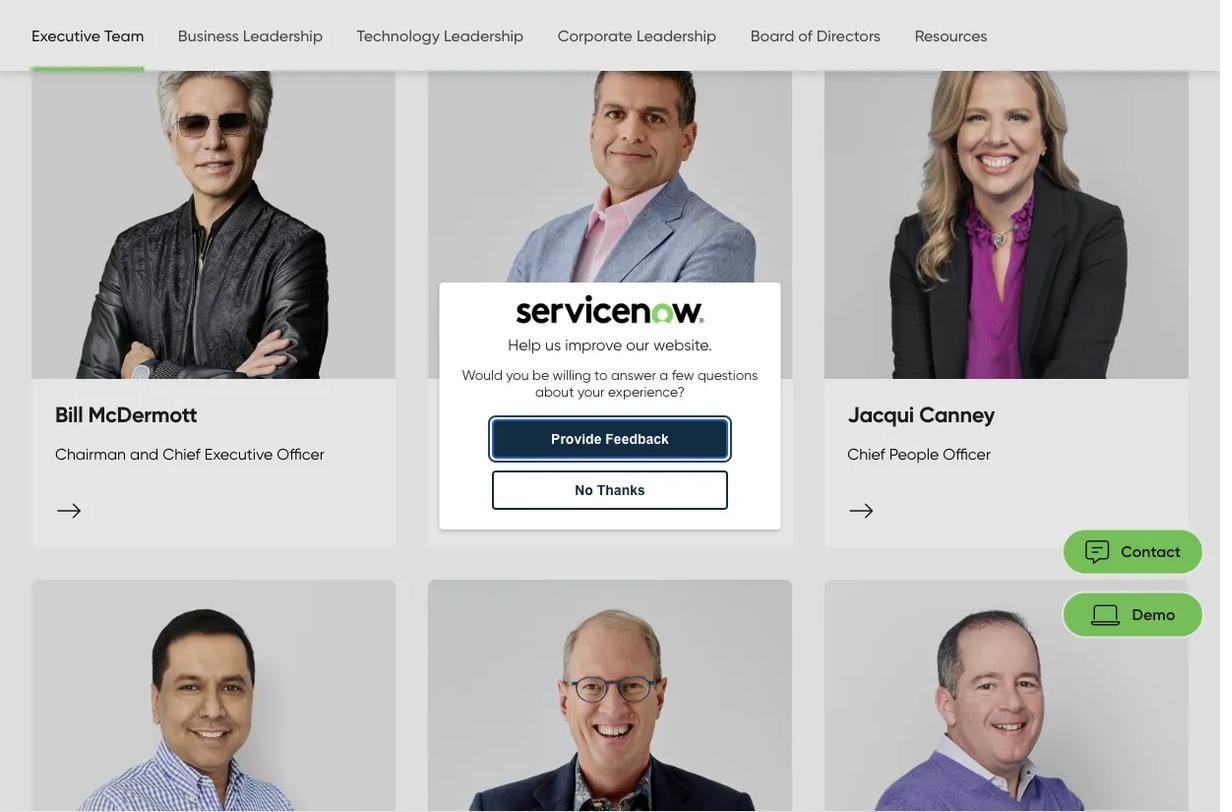 Task type: vqa. For each thing, say whether or not it's contained in the screenshot.
(archive) associated with 2020 Diversity Report (archive)
no



Task type: describe. For each thing, give the bounding box(es) containing it.
you
[[506, 366, 529, 383]]

would
[[462, 366, 503, 383]]

servicenow logo image
[[516, 295, 705, 323]]

thanks
[[597, 482, 646, 498]]

willing
[[553, 366, 591, 383]]

no
[[575, 482, 594, 498]]

website.
[[654, 335, 713, 354]]

no thanks
[[575, 482, 646, 498]]

experience?
[[608, 383, 685, 400]]

to
[[595, 366, 608, 383]]

us
[[545, 335, 561, 354]]

provide
[[551, 431, 602, 446]]



Task type: locate. For each thing, give the bounding box(es) containing it.
about
[[536, 383, 574, 400]]

our
[[627, 335, 650, 354]]

improve
[[565, 335, 623, 354]]

help us improve our website. dialog
[[440, 283, 781, 530]]

be
[[533, 366, 550, 383]]

few
[[672, 366, 695, 383]]

questions
[[698, 366, 759, 383]]

answer
[[611, 366, 657, 383]]

your
[[578, 383, 605, 400]]

help us improve our website.
[[508, 335, 713, 354]]

help
[[508, 335, 542, 354]]

feedback
[[606, 431, 669, 446]]

provide feedback
[[551, 431, 669, 446]]

no thanks button
[[492, 471, 729, 510]]

a
[[660, 366, 669, 383]]

would you be willing to answer a few questions about your experience?
[[462, 366, 762, 400]]

provide feedback button
[[492, 419, 729, 459]]



